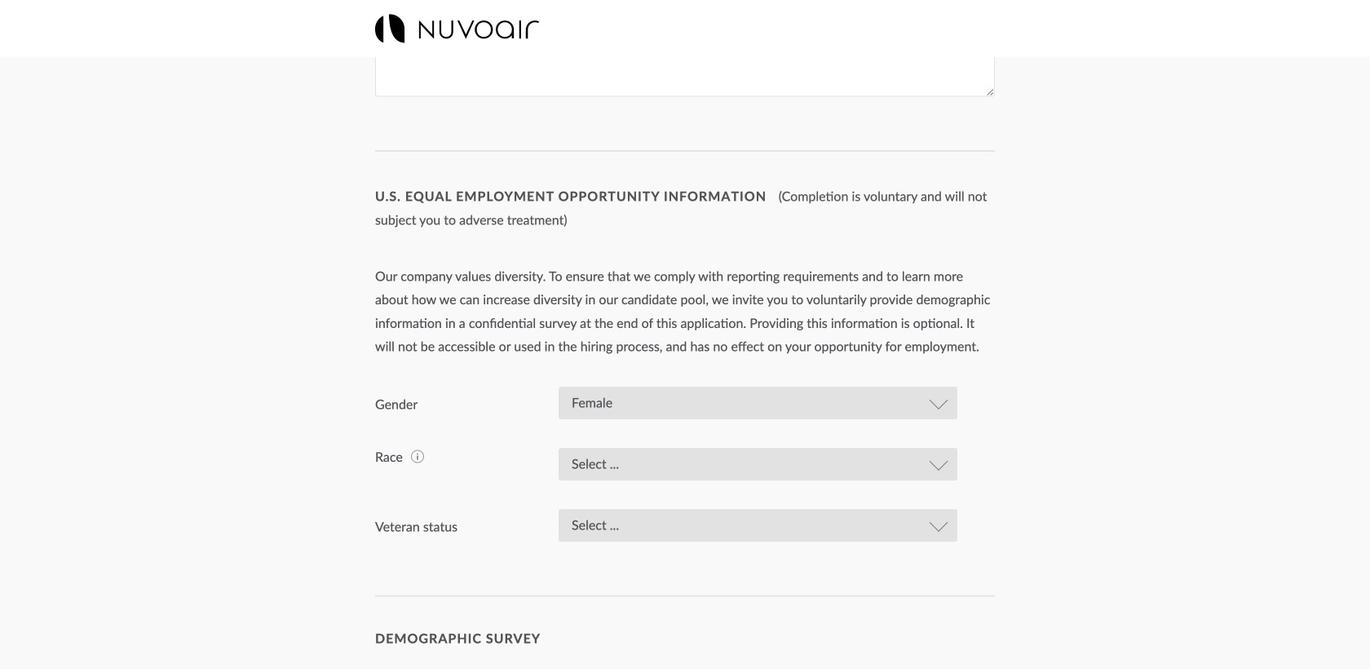 Task type: vqa. For each thing, say whether or not it's contained in the screenshot.
text box
no



Task type: locate. For each thing, give the bounding box(es) containing it.
nuvoair logo image
[[375, 14, 539, 43]]

click to see details about each option. image
[[411, 450, 424, 463]]



Task type: describe. For each thing, give the bounding box(es) containing it.
Add a cover letter or anything else you want to share. text field
[[375, 0, 995, 97]]



